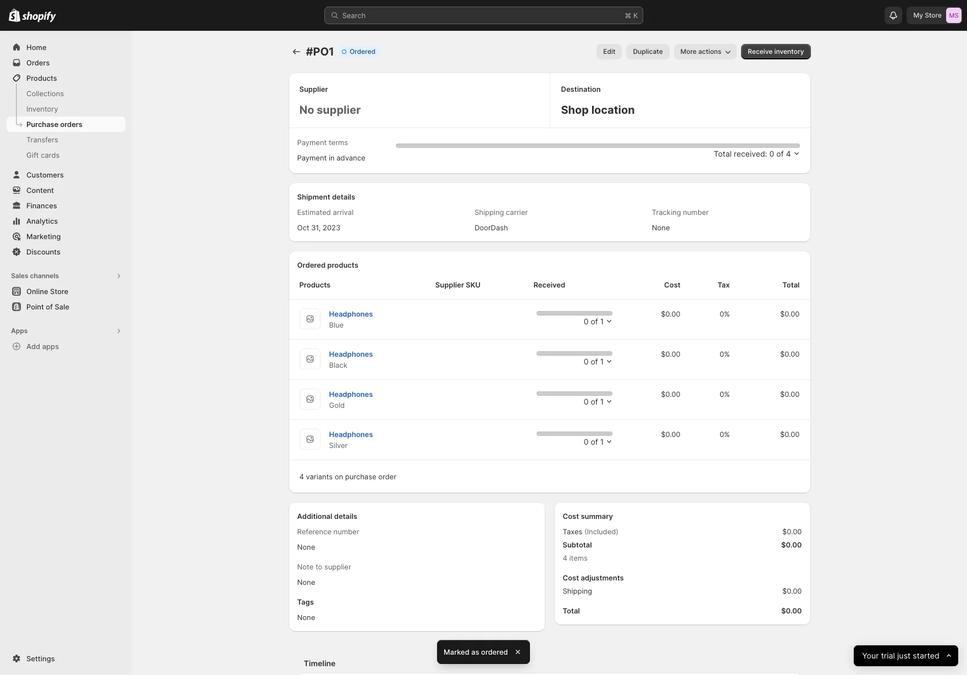 Task type: describe. For each thing, give the bounding box(es) containing it.
online store link
[[7, 284, 125, 299]]

k
[[634, 11, 638, 20]]

as
[[472, 648, 479, 657]]

finances
[[26, 201, 57, 210]]

point of sale
[[26, 303, 69, 311]]

received products progress bar for headphones gold
[[537, 392, 613, 396]]

0 for headphones blue
[[584, 317, 589, 326]]

trial
[[881, 651, 895, 661]]

on
[[335, 473, 343, 481]]

search
[[342, 11, 366, 20]]

my
[[914, 11, 924, 19]]

more actions button
[[674, 44, 737, 59]]

headphones silver
[[329, 430, 373, 450]]

payment in advance
[[297, 153, 366, 162]]

settings link
[[7, 651, 125, 667]]

purchase
[[345, 473, 377, 481]]

store for my store
[[925, 11, 942, 19]]

details for shipment details
[[332, 193, 355, 201]]

supplier for supplier sku
[[436, 281, 464, 289]]

shipping for shipping carrier
[[475, 208, 504, 217]]

channels
[[30, 272, 59, 280]]

⌘
[[625, 11, 632, 20]]

received
[[734, 149, 765, 158]]

started
[[913, 651, 940, 661]]

no supplier
[[300, 103, 361, 117]]

sku
[[466, 281, 481, 289]]

order
[[379, 473, 397, 481]]

products link
[[7, 70, 125, 86]]

online store
[[26, 287, 68, 296]]

add apps
[[26, 342, 59, 351]]

inventory
[[26, 105, 58, 113]]

of for headphones silver
[[591, 437, 598, 447]]

0 of 1 button for headphones black
[[534, 351, 615, 367]]

sales channels
[[11, 272, 59, 280]]

31,
[[311, 223, 321, 232]]

0% for headphones black
[[720, 350, 730, 359]]

none for tracking
[[652, 223, 670, 232]]

terms
[[329, 138, 348, 147]]

sales channels button
[[7, 268, 125, 284]]

gold
[[329, 401, 345, 410]]

ordered for ordered
[[350, 47, 376, 56]]

tracking number
[[652, 208, 709, 217]]

number for reference number
[[334, 528, 359, 536]]

apps button
[[7, 323, 125, 339]]

orders
[[60, 120, 82, 129]]

1 for headphones silver
[[601, 437, 604, 447]]

variants
[[306, 473, 333, 481]]

reference
[[297, 528, 332, 536]]

0 horizontal spatial products
[[26, 74, 57, 83]]

actions
[[699, 47, 722, 56]]

0 for headphones black
[[584, 357, 589, 366]]

destination
[[561, 85, 601, 94]]

headphones for gold
[[329, 390, 373, 399]]

cost for cost summary
[[563, 512, 579, 521]]

online
[[26, 287, 48, 296]]

0 of 1 button for headphones silver
[[534, 431, 615, 448]]

blue
[[329, 321, 344, 329]]

cost for cost adjustments
[[563, 574, 579, 583]]

more
[[681, 47, 697, 56]]

received products progress bar for headphones black
[[537, 351, 613, 356]]

my store image
[[947, 8, 962, 23]]

received products progress bar for headphones silver
[[537, 432, 613, 436]]

silver
[[329, 441, 348, 450]]

marked as ordered
[[444, 648, 508, 657]]

gift cards
[[26, 151, 60, 160]]

of inside the point of sale link
[[46, 303, 53, 311]]

0% for headphones blue
[[720, 310, 730, 318]]

of for headphones blue
[[591, 317, 598, 326]]

settings
[[26, 655, 55, 663]]

0% for headphones silver
[[720, 430, 730, 439]]

0 of 1 button for headphones blue
[[534, 311, 615, 327]]

0 of 1 for headphones gold
[[584, 397, 604, 407]]

2 horizontal spatial total
[[783, 281, 800, 289]]

4 items
[[563, 554, 588, 563]]

advance
[[337, 153, 366, 162]]

shop
[[561, 103, 589, 117]]

purchase orders link
[[7, 117, 125, 132]]

location
[[592, 103, 635, 117]]

transfers
[[26, 135, 58, 144]]

1 for headphones gold
[[601, 397, 604, 407]]

taxes (included)
[[563, 528, 619, 536]]

0 vertical spatial total
[[714, 149, 732, 158]]

shop location
[[561, 103, 635, 117]]

⌘ k
[[625, 11, 638, 20]]

home
[[26, 43, 47, 52]]

(included)
[[585, 528, 619, 536]]

carrier
[[506, 208, 528, 217]]

estimated arrival
[[297, 208, 354, 217]]

orders link
[[7, 55, 125, 70]]

headphones link for blue
[[329, 310, 373, 318]]

none for note
[[297, 578, 315, 587]]

note to supplier
[[297, 563, 351, 572]]

products
[[327, 261, 359, 270]]

subtotal
[[563, 541, 592, 550]]

1 for headphones black
[[601, 357, 604, 366]]

0 of 1 for headphones blue
[[584, 317, 604, 326]]

customers
[[26, 171, 64, 179]]

0 horizontal spatial shopify image
[[9, 9, 20, 22]]

receive inventory
[[748, 47, 804, 56]]

supplier sku
[[436, 281, 481, 289]]

black
[[329, 361, 347, 370]]

orders
[[26, 58, 50, 67]]

additional details
[[297, 512, 358, 521]]

2 vertical spatial total
[[563, 607, 580, 616]]

collections
[[26, 89, 64, 98]]

discounts link
[[7, 244, 125, 260]]



Task type: vqa. For each thing, say whether or not it's contained in the screenshot.
Ordered to the left
yes



Task type: locate. For each thing, give the bounding box(es) containing it.
number down additional details
[[334, 528, 359, 536]]

1 vertical spatial products
[[300, 281, 331, 289]]

sale
[[55, 303, 69, 311]]

supplier
[[300, 85, 328, 94], [436, 281, 464, 289]]

headphones link
[[329, 310, 373, 318], [329, 350, 373, 359], [329, 390, 373, 399], [329, 430, 373, 439]]

headphones blue
[[329, 310, 373, 329]]

0 horizontal spatial number
[[334, 528, 359, 536]]

2 headphones link from the top
[[329, 350, 373, 359]]

discounts
[[26, 248, 60, 256]]

3 0% from the top
[[720, 390, 730, 399]]

no
[[300, 103, 314, 117]]

shipment details
[[297, 193, 355, 201]]

headphones link for silver
[[329, 430, 373, 439]]

4 0 of 1 from the top
[[584, 437, 604, 447]]

cost down 4 items
[[563, 574, 579, 583]]

point of sale button
[[0, 299, 132, 315]]

3 headphones link from the top
[[329, 390, 373, 399]]

headphones link up black
[[329, 350, 373, 359]]

0 of 1 button
[[534, 311, 615, 327], [534, 351, 615, 367], [534, 391, 615, 408], [534, 431, 615, 448]]

content
[[26, 186, 54, 195]]

1 vertical spatial store
[[50, 287, 68, 296]]

2 1 from the top
[[601, 357, 604, 366]]

supplier up the no
[[300, 85, 328, 94]]

cost left tax
[[665, 281, 681, 289]]

1 0 of 1 button from the top
[[534, 311, 615, 327]]

products
[[26, 74, 57, 83], [300, 281, 331, 289]]

1 headphones from the top
[[329, 310, 373, 318]]

4 0 of 1 button from the top
[[534, 431, 615, 448]]

4 for 4 items
[[563, 554, 568, 563]]

3 0 of 1 from the top
[[584, 397, 604, 407]]

online store button
[[0, 284, 132, 299]]

cost
[[665, 281, 681, 289], [563, 512, 579, 521], [563, 574, 579, 583]]

headphones link up blue at the left of the page
[[329, 310, 373, 318]]

details up reference number
[[334, 512, 358, 521]]

1 vertical spatial supplier
[[436, 281, 464, 289]]

marked
[[444, 648, 470, 657]]

shipment
[[297, 193, 330, 201]]

4
[[786, 149, 791, 158], [300, 473, 304, 481], [563, 554, 568, 563]]

headphones
[[329, 310, 373, 318], [329, 350, 373, 359], [329, 390, 373, 399], [329, 430, 373, 439]]

2 0 of 1 from the top
[[584, 357, 604, 366]]

point of sale link
[[7, 299, 125, 315]]

marketing
[[26, 232, 61, 241]]

add apps button
[[7, 339, 125, 354]]

headphones up gold
[[329, 390, 373, 399]]

0 of 1 for headphones silver
[[584, 437, 604, 447]]

ordered left products
[[297, 261, 326, 270]]

payment for payment terms
[[297, 138, 327, 147]]

to
[[316, 563, 323, 572]]

shipping for shipping
[[563, 587, 592, 596]]

headphones for black
[[329, 350, 373, 359]]

3 received products progress bar from the top
[[537, 392, 613, 396]]

total received : 0 of 4
[[714, 149, 791, 158]]

1 vertical spatial shipping
[[563, 587, 592, 596]]

ordered products
[[297, 261, 359, 270]]

0 horizontal spatial ordered
[[297, 261, 326, 270]]

your
[[863, 651, 879, 661]]

content link
[[7, 183, 125, 198]]

1 vertical spatial total
[[783, 281, 800, 289]]

none down reference on the left bottom
[[297, 543, 315, 552]]

1 horizontal spatial supplier
[[436, 281, 464, 289]]

0 vertical spatial cost
[[665, 281, 681, 289]]

none for reference
[[297, 543, 315, 552]]

3 0 of 1 button from the top
[[534, 391, 615, 408]]

payment down payment terms
[[297, 153, 327, 162]]

receive inventory link
[[742, 44, 811, 59]]

analytics
[[26, 217, 58, 226]]

1 for headphones blue
[[601, 317, 604, 326]]

oct 31, 2023
[[297, 223, 341, 232]]

note
[[297, 563, 314, 572]]

collections link
[[7, 86, 125, 101]]

$0.00
[[661, 310, 681, 318], [780, 310, 800, 318], [661, 350, 681, 359], [780, 350, 800, 359], [661, 390, 681, 399], [780, 390, 800, 399], [661, 430, 681, 439], [780, 430, 800, 439], [783, 528, 802, 536], [782, 541, 802, 550], [783, 587, 802, 596], [782, 607, 802, 616]]

number for tracking number
[[683, 208, 709, 217]]

4 left the variants
[[300, 473, 304, 481]]

1 received products progress bar from the top
[[537, 311, 613, 316]]

received products progress bar
[[537, 311, 613, 316], [537, 351, 613, 356], [537, 392, 613, 396], [537, 432, 613, 436]]

1 0% from the top
[[720, 310, 730, 318]]

received
[[534, 281, 566, 289]]

1 horizontal spatial number
[[683, 208, 709, 217]]

products up collections
[[26, 74, 57, 83]]

none down tags on the bottom of page
[[297, 613, 315, 622]]

ordered for ordered products
[[297, 261, 326, 270]]

headphones up silver
[[329, 430, 373, 439]]

store for online store
[[50, 287, 68, 296]]

4 0% from the top
[[720, 430, 730, 439]]

4 received products progress bar from the top
[[537, 432, 613, 436]]

inventory link
[[7, 101, 125, 117]]

taxes
[[563, 528, 583, 536]]

0 vertical spatial payment
[[297, 138, 327, 147]]

gift cards link
[[7, 147, 125, 163]]

1 payment from the top
[[297, 138, 327, 147]]

1 horizontal spatial store
[[925, 11, 942, 19]]

headphones up black
[[329, 350, 373, 359]]

reference number
[[297, 528, 359, 536]]

apps
[[11, 327, 28, 335]]

4 left items
[[563, 554, 568, 563]]

1 vertical spatial details
[[334, 512, 358, 521]]

payment for payment in advance
[[297, 153, 327, 162]]

point
[[26, 303, 44, 311]]

headphones link for black
[[329, 350, 373, 359]]

1 vertical spatial number
[[334, 528, 359, 536]]

1 horizontal spatial ordered
[[350, 47, 376, 56]]

headphones for blue
[[329, 310, 373, 318]]

number
[[683, 208, 709, 217], [334, 528, 359, 536]]

estimated
[[297, 208, 331, 217]]

shipping
[[475, 208, 504, 217], [563, 587, 592, 596]]

payment up payment in advance
[[297, 138, 327, 147]]

0 of 1 button for headphones gold
[[534, 391, 615, 408]]

details up "arrival"
[[332, 193, 355, 201]]

2 payment from the top
[[297, 153, 327, 162]]

3 headphones from the top
[[329, 390, 373, 399]]

4 headphones from the top
[[329, 430, 373, 439]]

1 horizontal spatial shopify image
[[22, 11, 56, 22]]

2 horizontal spatial 4
[[786, 149, 791, 158]]

additional
[[297, 512, 333, 521]]

0% for headphones gold
[[720, 390, 730, 399]]

0 horizontal spatial supplier
[[300, 85, 328, 94]]

cost up taxes
[[563, 512, 579, 521]]

just
[[898, 651, 911, 661]]

4 for 4 variants on purchase order
[[300, 473, 304, 481]]

of for headphones gold
[[591, 397, 598, 407]]

headphones link up gold
[[329, 390, 373, 399]]

supplier right the to
[[325, 563, 351, 572]]

1 horizontal spatial total
[[714, 149, 732, 158]]

1 headphones link from the top
[[329, 310, 373, 318]]

finances link
[[7, 198, 125, 213]]

0 horizontal spatial 4
[[300, 473, 304, 481]]

my store
[[914, 11, 942, 19]]

home link
[[7, 40, 125, 55]]

payment
[[297, 138, 327, 147], [297, 153, 327, 162]]

analytics link
[[7, 213, 125, 229]]

tags
[[297, 598, 314, 607]]

of for headphones black
[[591, 357, 598, 366]]

details for additional details
[[334, 512, 358, 521]]

purchase orders
[[26, 120, 82, 129]]

1 vertical spatial ordered
[[297, 261, 326, 270]]

1 horizontal spatial products
[[300, 281, 331, 289]]

receive
[[748, 47, 773, 56]]

0 vertical spatial store
[[925, 11, 942, 19]]

supplier for supplier
[[300, 85, 328, 94]]

2 0 of 1 button from the top
[[534, 351, 615, 367]]

2 vertical spatial 4
[[563, 554, 568, 563]]

total
[[714, 149, 732, 158], [783, 281, 800, 289], [563, 607, 580, 616]]

your trial just started button
[[854, 646, 959, 667]]

oct
[[297, 223, 309, 232]]

store right my
[[925, 11, 942, 19]]

0 vertical spatial details
[[332, 193, 355, 201]]

cards
[[41, 151, 60, 160]]

store inside button
[[50, 287, 68, 296]]

1 0 of 1 from the top
[[584, 317, 604, 326]]

2 vertical spatial cost
[[563, 574, 579, 583]]

tax
[[718, 281, 730, 289]]

apps
[[42, 342, 59, 351]]

shopify image
[[9, 9, 20, 22], [22, 11, 56, 22]]

3 1 from the top
[[601, 397, 604, 407]]

edit
[[604, 47, 616, 56]]

summary
[[581, 512, 613, 521]]

supplier left sku
[[436, 281, 464, 289]]

total received inventory progress bar
[[396, 144, 800, 148]]

2 received products progress bar from the top
[[537, 351, 613, 356]]

2 0% from the top
[[720, 350, 730, 359]]

1 vertical spatial cost
[[563, 512, 579, 521]]

:
[[765, 149, 768, 158]]

marketing link
[[7, 229, 125, 244]]

1 1 from the top
[[601, 317, 604, 326]]

1 vertical spatial 4
[[300, 473, 304, 481]]

ordered down search
[[350, 47, 376, 56]]

0 vertical spatial number
[[683, 208, 709, 217]]

cost summary
[[563, 512, 613, 521]]

supplier right the no
[[317, 103, 361, 117]]

shipping up doordash
[[475, 208, 504, 217]]

1 vertical spatial payment
[[297, 153, 327, 162]]

none down tracking on the right top of page
[[652, 223, 670, 232]]

number right tracking on the right top of page
[[683, 208, 709, 217]]

customers link
[[7, 167, 125, 183]]

0 vertical spatial products
[[26, 74, 57, 83]]

4 headphones link from the top
[[329, 430, 373, 439]]

4 variants on purchase order
[[300, 473, 397, 481]]

payment terms
[[297, 138, 348, 147]]

4 1 from the top
[[601, 437, 604, 447]]

shipping down cost adjustments
[[563, 587, 592, 596]]

edit link
[[597, 44, 622, 59]]

0 horizontal spatial store
[[50, 287, 68, 296]]

store up sale
[[50, 287, 68, 296]]

0 vertical spatial ordered
[[350, 47, 376, 56]]

received products progress bar for headphones blue
[[537, 311, 613, 316]]

headphones for silver
[[329, 430, 373, 439]]

2 headphones from the top
[[329, 350, 373, 359]]

products down ordered products
[[300, 281, 331, 289]]

0 vertical spatial 4
[[786, 149, 791, 158]]

1
[[601, 317, 604, 326], [601, 357, 604, 366], [601, 397, 604, 407], [601, 437, 604, 447]]

headphones gold
[[329, 390, 373, 410]]

0 horizontal spatial shipping
[[475, 208, 504, 217]]

headphones link for gold
[[329, 390, 373, 399]]

0 of 1 for headphones black
[[584, 357, 604, 366]]

1 horizontal spatial shipping
[[563, 587, 592, 596]]

0 for headphones silver
[[584, 437, 589, 447]]

add
[[26, 342, 40, 351]]

0 vertical spatial shipping
[[475, 208, 504, 217]]

0 for headphones gold
[[584, 397, 589, 407]]

headphones up blue at the left of the page
[[329, 310, 373, 318]]

1 horizontal spatial 4
[[563, 554, 568, 563]]

gift
[[26, 151, 39, 160]]

0 vertical spatial supplier
[[300, 85, 328, 94]]

0 vertical spatial supplier
[[317, 103, 361, 117]]

4 right the ':'
[[786, 149, 791, 158]]

cost for cost
[[665, 281, 681, 289]]

headphones link up silver
[[329, 430, 373, 439]]

0 horizontal spatial total
[[563, 607, 580, 616]]

none down note
[[297, 578, 315, 587]]

1 vertical spatial supplier
[[325, 563, 351, 572]]



